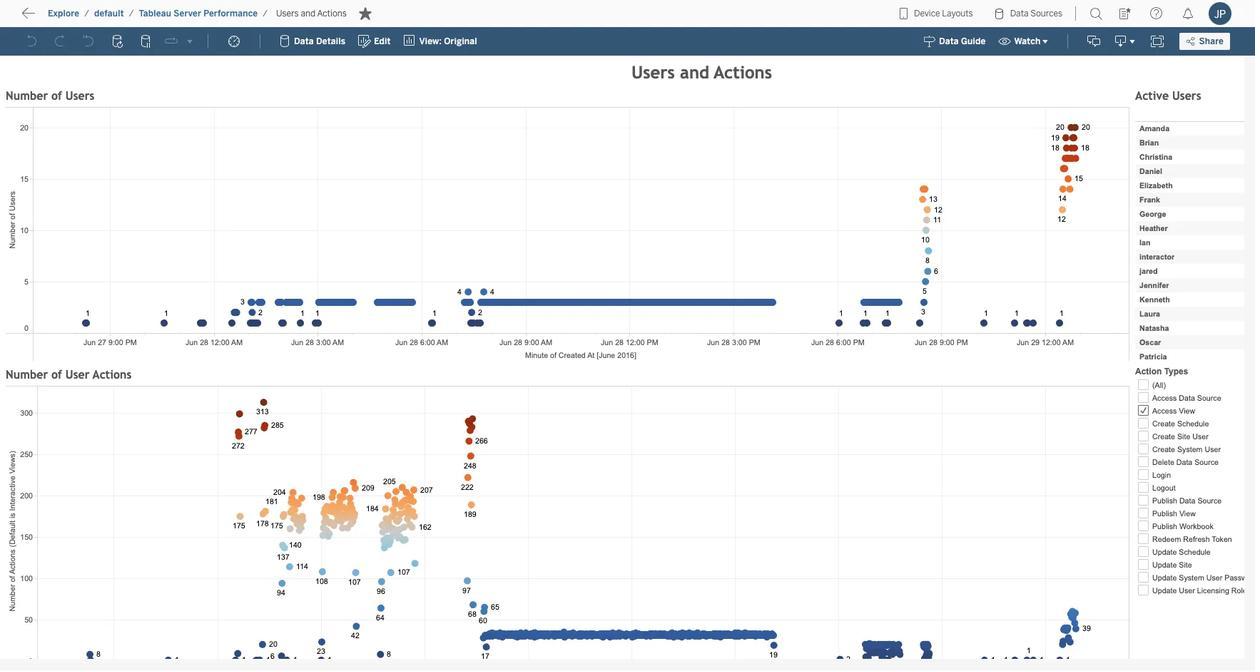 Task type: locate. For each thing, give the bounding box(es) containing it.
/
[[84, 9, 89, 19], [129, 9, 134, 19], [263, 9, 268, 19]]

/ right to
[[84, 9, 89, 19]]

explore / default / tableau server performance /
[[48, 9, 268, 19]]

to
[[64, 11, 76, 24]]

skip to content link
[[34, 8, 146, 27]]

default
[[94, 9, 124, 19]]

3 / from the left
[[263, 9, 268, 19]]

content
[[78, 11, 123, 24]]

skip to content
[[37, 11, 123, 24]]

explore
[[48, 9, 79, 19]]

default link
[[94, 8, 125, 19]]

/ right default
[[129, 9, 134, 19]]

1 horizontal spatial /
[[129, 9, 134, 19]]

0 horizontal spatial /
[[84, 9, 89, 19]]

and
[[301, 9, 316, 19]]

users and actions element
[[272, 9, 351, 19]]

2 horizontal spatial /
[[263, 9, 268, 19]]

explore link
[[47, 8, 80, 19]]

tableau
[[139, 9, 171, 19]]

/ left users
[[263, 9, 268, 19]]



Task type: vqa. For each thing, say whether or not it's contained in the screenshot.
A
no



Task type: describe. For each thing, give the bounding box(es) containing it.
1 / from the left
[[84, 9, 89, 19]]

users and actions
[[276, 9, 347, 19]]

2 / from the left
[[129, 9, 134, 19]]

actions
[[317, 9, 347, 19]]

users
[[276, 9, 299, 19]]

skip
[[37, 11, 61, 24]]

server
[[174, 9, 201, 19]]

performance
[[204, 9, 258, 19]]

tableau server performance link
[[138, 8, 259, 19]]



